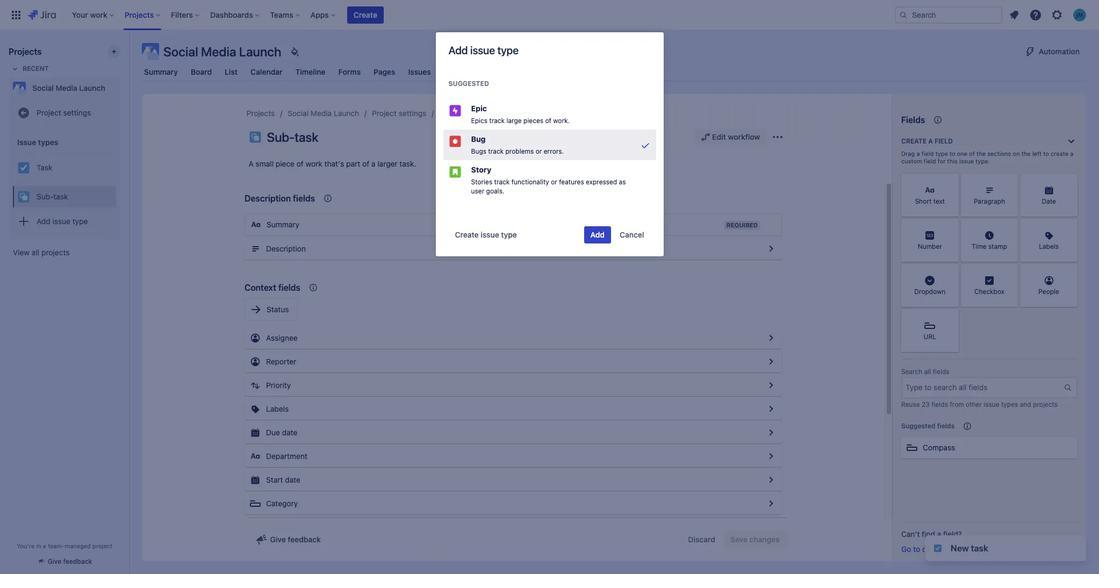 Task type: locate. For each thing, give the bounding box(es) containing it.
feedback down managed
[[63, 558, 92, 566]]

open field configuration image inside 'department' button
[[765, 450, 778, 463]]

2 vertical spatial launch
[[334, 109, 359, 118]]

track for epic
[[489, 117, 505, 125]]

1 horizontal spatial give
[[270, 535, 286, 544]]

1 vertical spatial issue
[[17, 137, 36, 147]]

open field configuration image
[[765, 355, 778, 368], [765, 379, 778, 392], [765, 403, 778, 416], [765, 426, 778, 439], [765, 474, 778, 487], [765, 497, 778, 510]]

2 vertical spatial create
[[455, 230, 479, 239]]

1 vertical spatial launch
[[79, 83, 105, 92]]

1 vertical spatial issue types
[[17, 137, 58, 147]]

issue inside 'group'
[[17, 137, 36, 147]]

all for view
[[32, 248, 39, 257]]

give feedback button down you're in a team-managed project
[[30, 553, 99, 571]]

0 vertical spatial issue
[[440, 109, 458, 118]]

create banner
[[0, 0, 1100, 30]]

or inside story stories track functionality or features expressed as user goals.
[[551, 178, 558, 186]]

more information about the context fields image
[[322, 192, 335, 205]]

1 vertical spatial track
[[488, 147, 504, 155]]

issue up task link
[[17, 137, 36, 147]]

1 horizontal spatial the
[[1022, 150, 1031, 157]]

custom down can't find a field?
[[923, 545, 948, 554]]

or left features
[[551, 178, 558, 186]]

social media launch link down recent in the left top of the page
[[9, 77, 116, 99]]

track right bugs
[[488, 147, 504, 155]]

of inside the drag a field type to one of the sections on the left to create a custom field for this issue type.
[[970, 150, 975, 157]]

1 horizontal spatial summary
[[267, 220, 300, 229]]

0 vertical spatial custom
[[902, 158, 923, 165]]

reporter button
[[245, 351, 782, 373]]

work
[[306, 159, 323, 168]]

0 horizontal spatial media
[[56, 83, 77, 92]]

type
[[498, 44, 519, 56], [936, 150, 948, 157], [72, 216, 88, 226], [501, 230, 517, 239]]

search
[[902, 368, 923, 376]]

team-
[[48, 543, 65, 550]]

sub- right issue type icon
[[267, 130, 295, 145]]

issue left epic
[[440, 109, 458, 118]]

group
[[13, 128, 116, 239]]

create issue type button
[[449, 226, 524, 243]]

social down recent in the left top of the page
[[32, 83, 54, 92]]

fields left more information about the context fields image
[[278, 283, 301, 293]]

1 horizontal spatial launch
[[239, 44, 282, 59]]

sub-task
[[267, 130, 319, 145], [37, 192, 68, 201]]

2 horizontal spatial add
[[591, 230, 605, 239]]

sub-task inside "link"
[[37, 192, 68, 201]]

short text
[[915, 198, 945, 206]]

or for bug
[[536, 147, 542, 155]]

issue types up task
[[17, 137, 58, 147]]

sub- down task
[[37, 192, 53, 201]]

0 vertical spatial types
[[460, 109, 479, 118]]

field left for
[[924, 158, 936, 165]]

assignee
[[266, 333, 298, 343]]

issue types
[[440, 109, 479, 118], [17, 137, 58, 147]]

1 vertical spatial all
[[925, 368, 931, 376]]

add inside 'group'
[[37, 216, 50, 226]]

description down small
[[245, 194, 291, 203]]

1 vertical spatial give feedback
[[48, 558, 92, 566]]

1 open field configuration image from the top
[[765, 243, 778, 255]]

suggested fields
[[902, 422, 955, 430]]

1 horizontal spatial give feedback
[[270, 535, 321, 544]]

0 horizontal spatial all
[[32, 248, 39, 257]]

1 vertical spatial projects
[[247, 109, 275, 118]]

project settings down pages link at the top left of page
[[372, 109, 427, 118]]

add issue type image
[[17, 215, 30, 228]]

number
[[918, 243, 943, 251]]

track inside bug bugs track problems or errors.
[[488, 147, 504, 155]]

0 vertical spatial field
[[935, 137, 953, 145]]

issue types up bug
[[440, 109, 479, 118]]

to right left
[[1044, 150, 1050, 157]]

can't
[[902, 530, 920, 539]]

summary
[[144, 67, 178, 76], [267, 220, 300, 229]]

0 horizontal spatial issue
[[17, 137, 36, 147]]

fields left "this link will be opened in a new tab" image
[[950, 545, 969, 554]]

open field configuration image for reporter
[[765, 355, 778, 368]]

issues
[[408, 67, 431, 76]]

2 vertical spatial task
[[971, 544, 989, 553]]

fields inside go to custom fields link
[[950, 545, 969, 554]]

epic
[[471, 104, 487, 113]]

1 horizontal spatial issue
[[440, 109, 458, 118]]

find
[[922, 530, 936, 539]]

open field configuration image for priority
[[765, 379, 778, 392]]

issues link
[[406, 62, 433, 82]]

create for create
[[354, 10, 377, 19]]

social up summary link
[[163, 44, 198, 59]]

more information about the suggested fields image
[[962, 420, 975, 433]]

1 vertical spatial suggested
[[902, 422, 936, 430]]

1 vertical spatial or
[[551, 178, 558, 186]]

projects up issue type icon
[[247, 109, 275, 118]]

category
[[266, 499, 298, 508]]

of left work.
[[545, 117, 552, 125]]

the right on
[[1022, 150, 1031, 157]]

open field configuration image inside priority button
[[765, 379, 778, 392]]

tab list
[[136, 62, 1093, 82]]

2 open field configuration image from the top
[[765, 379, 778, 392]]

task up work
[[295, 130, 319, 145]]

open field configuration image inside due date button
[[765, 426, 778, 439]]

story
[[471, 165, 492, 174]]

sub-task up add issue type button
[[37, 192, 68, 201]]

1 vertical spatial task
[[53, 192, 68, 201]]

custom down drag
[[902, 158, 923, 165]]

project settings link down pages link at the top left of page
[[372, 107, 427, 120]]

0 vertical spatial open field configuration image
[[765, 243, 778, 255]]

0 vertical spatial suggested
[[449, 80, 489, 88]]

types inside "link"
[[460, 109, 479, 118]]

compass
[[923, 443, 956, 452]]

types up bug
[[460, 109, 479, 118]]

1 horizontal spatial all
[[925, 368, 931, 376]]

0 vertical spatial sub-task
[[267, 130, 319, 145]]

this link will be opened in a new tab image
[[971, 545, 980, 554]]

launch
[[239, 44, 282, 59], [79, 83, 105, 92], [334, 109, 359, 118]]

projects right and
[[1033, 401, 1058, 409]]

type inside the drag a field type to one of the sections on the left to create a custom field for this issue type.
[[936, 150, 948, 157]]

or inside bug bugs track problems or errors.
[[536, 147, 542, 155]]

1 horizontal spatial task
[[295, 130, 319, 145]]

create a field
[[902, 137, 953, 145]]

list
[[225, 67, 238, 76]]

suggested down 23
[[902, 422, 936, 430]]

add issue type inside add issue type dialog
[[449, 44, 519, 56]]

1 vertical spatial social media launch
[[32, 83, 105, 92]]

issue inside the drag a field type to one of the sections on the left to create a custom field for this issue type.
[[960, 158, 974, 165]]

1 vertical spatial create
[[902, 137, 927, 145]]

open field configuration image inside labels button
[[765, 403, 778, 416]]

social media launch up list at the left top of the page
[[163, 44, 282, 59]]

2 horizontal spatial launch
[[334, 109, 359, 118]]

1 horizontal spatial add issue type
[[449, 44, 519, 56]]

project down pages link at the top left of page
[[372, 109, 397, 118]]

1 horizontal spatial project settings link
[[372, 107, 427, 120]]

discard
[[688, 535, 716, 544]]

add right add issue type icon
[[37, 216, 50, 226]]

social
[[163, 44, 198, 59], [32, 83, 54, 92], [288, 109, 309, 118]]

0 vertical spatial give feedback button
[[249, 531, 327, 548]]

4 open field configuration image from the top
[[765, 426, 778, 439]]

field down create a field
[[922, 150, 934, 157]]

story stories track functionality or features expressed as user goals.
[[471, 165, 626, 195]]

open field configuration image for category
[[765, 497, 778, 510]]

task icon image
[[934, 544, 943, 553]]

date for start date
[[285, 475, 301, 484]]

this
[[948, 158, 958, 165]]

view
[[13, 248, 30, 257]]

issue for issue types "link"
[[440, 109, 458, 118]]

description up context fields
[[266, 244, 306, 253]]

task right the new on the bottom
[[971, 544, 989, 553]]

social media launch link
[[9, 77, 116, 99], [288, 107, 359, 120]]

0 horizontal spatial project settings link
[[13, 102, 116, 124]]

0 horizontal spatial projects
[[9, 47, 42, 56]]

media
[[201, 44, 236, 59], [56, 83, 77, 92], [311, 109, 332, 118]]

1 vertical spatial social
[[32, 83, 54, 92]]

0 horizontal spatial add
[[37, 216, 50, 226]]

task link
[[13, 157, 116, 179]]

0 horizontal spatial give
[[48, 558, 61, 566]]

project
[[37, 108, 61, 117], [372, 109, 397, 118]]

of right one
[[970, 150, 975, 157]]

date right due
[[282, 428, 298, 437]]

add issue type up reports
[[449, 44, 519, 56]]

track inside story stories track functionality or features expressed as user goals.
[[494, 178, 510, 186]]

a
[[929, 137, 933, 145], [917, 150, 920, 157], [1071, 150, 1074, 157], [372, 159, 376, 168], [938, 530, 942, 539], [43, 543, 46, 550]]

1 vertical spatial open field configuration image
[[765, 332, 778, 345]]

create inside primary element
[[354, 10, 377, 19]]

open field configuration image for start date
[[765, 474, 778, 487]]

primary element
[[6, 0, 895, 30]]

2 horizontal spatial media
[[311, 109, 332, 118]]

description inside button
[[266, 244, 306, 253]]

field up for
[[935, 137, 953, 145]]

0 vertical spatial create
[[354, 10, 377, 19]]

priority button
[[245, 375, 782, 396]]

give feedback button down category at bottom left
[[249, 531, 327, 548]]

give down category at bottom left
[[270, 535, 286, 544]]

types
[[460, 109, 479, 118], [38, 137, 58, 147], [1002, 401, 1019, 409]]

time
[[972, 243, 987, 251]]

time stamp
[[972, 243, 1008, 251]]

summary down description fields
[[267, 220, 300, 229]]

Type to search all fields text field
[[903, 378, 1064, 397]]

description
[[245, 194, 291, 203], [266, 244, 306, 253]]

0 horizontal spatial summary
[[144, 67, 178, 76]]

checkbox
[[975, 288, 1005, 296]]

social media launch link down timeline "link"
[[288, 107, 359, 120]]

give down team-
[[48, 558, 61, 566]]

settings
[[63, 108, 91, 117], [399, 109, 427, 118]]

1 horizontal spatial types
[[460, 109, 479, 118]]

go
[[902, 545, 912, 554]]

discard button
[[682, 531, 722, 548]]

1 horizontal spatial suggested
[[902, 422, 936, 430]]

problems
[[506, 147, 534, 155]]

open field configuration image inside "category" 'button'
[[765, 497, 778, 510]]

issue types for issue types "link"
[[440, 109, 479, 118]]

issue down sub-task "link"
[[52, 216, 70, 226]]

custom
[[902, 158, 923, 165], [923, 545, 948, 554]]

0 vertical spatial issue types
[[440, 109, 479, 118]]

description for description
[[266, 244, 306, 253]]

1 vertical spatial sub-
[[37, 192, 53, 201]]

view all projects
[[13, 248, 70, 257]]

types left and
[[1002, 401, 1019, 409]]

2 vertical spatial social
[[288, 109, 309, 118]]

2 open field configuration image from the top
[[765, 332, 778, 345]]

give feedback down category at bottom left
[[270, 535, 321, 544]]

1 vertical spatial add
[[37, 216, 50, 226]]

all right the search
[[925, 368, 931, 376]]

2 vertical spatial types
[[1002, 401, 1019, 409]]

1 vertical spatial field
[[922, 150, 934, 157]]

fields left more information about the suggested fields "icon"
[[938, 422, 955, 430]]

0 horizontal spatial the
[[977, 150, 986, 157]]

category button
[[245, 493, 782, 515]]

1 vertical spatial labels
[[266, 404, 289, 413]]

1 vertical spatial description
[[266, 244, 306, 253]]

1 horizontal spatial create
[[455, 230, 479, 239]]

or left errors. at the top of the page
[[536, 147, 542, 155]]

to up this
[[950, 150, 956, 157]]

feedback
[[288, 535, 321, 544], [63, 558, 92, 566]]

issue
[[470, 44, 495, 56], [960, 158, 974, 165], [52, 216, 70, 226], [481, 230, 499, 239], [984, 401, 1000, 409]]

task
[[295, 130, 319, 145], [53, 192, 68, 201], [971, 544, 989, 553]]

0 horizontal spatial give feedback
[[48, 558, 92, 566]]

0 horizontal spatial projects
[[41, 248, 70, 257]]

0 horizontal spatial task
[[53, 192, 68, 201]]

add up reports
[[449, 44, 468, 56]]

1 horizontal spatial or
[[551, 178, 558, 186]]

give feedback
[[270, 535, 321, 544], [48, 558, 92, 566]]

the up "type."
[[977, 150, 986, 157]]

forms link
[[336, 62, 363, 82]]

a right drag
[[917, 150, 920, 157]]

0 vertical spatial add
[[449, 44, 468, 56]]

description for description fields
[[245, 194, 291, 203]]

types up task
[[38, 137, 58, 147]]

open field configuration image inside assignee button
[[765, 332, 778, 345]]

0 horizontal spatial suggested
[[449, 80, 489, 88]]

projects up recent in the left top of the page
[[9, 47, 42, 56]]

all right view
[[32, 248, 39, 257]]

projects down add issue type button
[[41, 248, 70, 257]]

5 open field configuration image from the top
[[765, 474, 778, 487]]

track left large
[[489, 117, 505, 125]]

left
[[1033, 150, 1042, 157]]

task up add issue type button
[[53, 192, 68, 201]]

jira image
[[28, 8, 56, 21], [28, 8, 56, 21]]

task.
[[400, 159, 416, 168]]

2 horizontal spatial task
[[971, 544, 989, 553]]

project down recent in the left top of the page
[[37, 108, 61, 117]]

compass button
[[902, 437, 1078, 459]]

give feedback button
[[249, 531, 327, 548], [30, 553, 99, 571]]

required
[[727, 222, 758, 229]]

3 open field configuration image from the top
[[765, 450, 778, 463]]

suggested down reports
[[449, 80, 489, 88]]

1 horizontal spatial issue types
[[440, 109, 479, 118]]

1 open field configuration image from the top
[[765, 355, 778, 368]]

sub- inside sub-task "link"
[[37, 192, 53, 201]]

0 horizontal spatial social media launch link
[[9, 77, 116, 99]]

0 vertical spatial task
[[295, 130, 319, 145]]

1 horizontal spatial media
[[201, 44, 236, 59]]

open field configuration image inside reporter button
[[765, 355, 778, 368]]

suggested inside add issue type dialog
[[449, 80, 489, 88]]

project settings down recent in the left top of the page
[[37, 108, 91, 117]]

give feedback down you're in a team-managed project
[[48, 558, 92, 566]]

0 vertical spatial give
[[270, 535, 286, 544]]

0 vertical spatial feedback
[[288, 535, 321, 544]]

issue types inside 'group'
[[17, 137, 58, 147]]

1 vertical spatial date
[[285, 475, 301, 484]]

create inside add issue type dialog
[[455, 230, 479, 239]]

labels down the priority
[[266, 404, 289, 413]]

social media launch down timeline "link"
[[288, 109, 359, 118]]

issue inside "link"
[[440, 109, 458, 118]]

task inside "link"
[[53, 192, 68, 201]]

sub-task up piece
[[267, 130, 319, 145]]

track inside "epic epics track large pieces of work."
[[489, 117, 505, 125]]

0 horizontal spatial sub-task
[[37, 192, 68, 201]]

suggested for suggested fields
[[902, 422, 936, 430]]

1 vertical spatial types
[[38, 137, 58, 147]]

summary left board at the left of page
[[144, 67, 178, 76]]

a small piece of work that's part of a larger task.
[[249, 159, 416, 168]]

1 vertical spatial projects
[[1033, 401, 1058, 409]]

create for create a field
[[902, 137, 927, 145]]

fields
[[293, 194, 315, 203], [278, 283, 301, 293], [933, 368, 950, 376], [932, 401, 949, 409], [938, 422, 955, 430], [950, 545, 969, 554]]

create button
[[347, 6, 384, 23]]

0 horizontal spatial or
[[536, 147, 542, 155]]

open field configuration image for assignee
[[765, 332, 778, 345]]

create for create issue type
[[455, 230, 479, 239]]

0 vertical spatial description
[[245, 194, 291, 203]]

reports
[[444, 67, 472, 76]]

date right "start"
[[285, 475, 301, 484]]

6 open field configuration image from the top
[[765, 497, 778, 510]]

view all projects link
[[9, 243, 120, 262]]

of
[[545, 117, 552, 125], [970, 150, 975, 157], [297, 159, 304, 168], [362, 159, 369, 168]]

social right projects link
[[288, 109, 309, 118]]

project settings link down recent in the left top of the page
[[13, 102, 116, 124]]

project
[[92, 543, 112, 550]]

reports link
[[442, 62, 474, 82]]

to right go
[[914, 545, 921, 554]]

search image
[[900, 10, 908, 19]]

track up goals. at the left top
[[494, 178, 510, 186]]

the
[[977, 150, 986, 157], [1022, 150, 1031, 157]]

calendar link
[[248, 62, 285, 82]]

board
[[191, 67, 212, 76]]

1 vertical spatial add issue type
[[37, 216, 88, 226]]

automation button
[[1018, 43, 1087, 60]]

projects link
[[247, 107, 275, 120]]

open field configuration image
[[765, 243, 778, 255], [765, 332, 778, 345], [765, 450, 778, 463]]

1 horizontal spatial project settings
[[372, 109, 427, 118]]

feedback down category at bottom left
[[288, 535, 321, 544]]

add issue type down sub-task "link"
[[37, 216, 88, 226]]

reuse 23 fields from other issue types and projects
[[902, 401, 1058, 409]]

type.
[[976, 158, 990, 165]]

project settings
[[37, 108, 91, 117], [372, 109, 427, 118]]

more information about the fields image
[[932, 113, 945, 126]]

0 vertical spatial projects
[[9, 47, 42, 56]]

issue down one
[[960, 158, 974, 165]]

open field configuration image inside description button
[[765, 243, 778, 255]]

open field configuration image inside start date button
[[765, 474, 778, 487]]

of inside "epic epics track large pieces of work."
[[545, 117, 552, 125]]

social media launch down recent in the left top of the page
[[32, 83, 105, 92]]

1 horizontal spatial social media launch
[[163, 44, 282, 59]]

23
[[922, 401, 930, 409]]

0 vertical spatial date
[[282, 428, 298, 437]]

add left cancel
[[591, 230, 605, 239]]

context
[[245, 283, 276, 293]]

small
[[256, 159, 274, 168]]

for
[[938, 158, 946, 165]]

labels up people
[[1039, 243, 1059, 251]]

1 horizontal spatial add
[[449, 44, 468, 56]]

3 open field configuration image from the top
[[765, 403, 778, 416]]

0 vertical spatial or
[[536, 147, 542, 155]]

add issue type dialog
[[436, 32, 664, 256]]



Task type: vqa. For each thing, say whether or not it's contained in the screenshot.
the topmost SELECT DATE
no



Task type: describe. For each thing, give the bounding box(es) containing it.
text
[[934, 198, 945, 206]]

fields right 23
[[932, 401, 949, 409]]

issue type icon image
[[249, 131, 262, 144]]

work.
[[553, 117, 570, 125]]

all for search
[[925, 368, 931, 376]]

0 horizontal spatial launch
[[79, 83, 105, 92]]

2 the from the left
[[1022, 150, 1031, 157]]

field for drag
[[922, 150, 934, 157]]

paragraph
[[974, 198, 1006, 206]]

cancel
[[620, 230, 644, 239]]

1 vertical spatial give
[[48, 558, 61, 566]]

1 horizontal spatial to
[[950, 150, 956, 157]]

0 horizontal spatial feedback
[[63, 558, 92, 566]]

sub-task group
[[13, 182, 116, 211]]

managed
[[65, 543, 91, 550]]

a
[[249, 159, 254, 168]]

and
[[1020, 401, 1032, 409]]

0 horizontal spatial to
[[914, 545, 921, 554]]

expressed
[[586, 178, 617, 186]]

1 horizontal spatial labels
[[1039, 243, 1059, 251]]

add issue type inside add issue type button
[[37, 216, 88, 226]]

a left the larger
[[372, 159, 376, 168]]

0 vertical spatial social
[[163, 44, 198, 59]]

open field configuration image for due date
[[765, 426, 778, 439]]

2 vertical spatial social media launch
[[288, 109, 359, 118]]

user
[[471, 187, 485, 195]]

epic epics track large pieces of work.
[[471, 104, 570, 125]]

bug bugs track problems or errors.
[[471, 135, 564, 155]]

department
[[266, 452, 308, 461]]

collapse recent projects image
[[9, 62, 22, 75]]

description fields
[[245, 194, 315, 203]]

short
[[915, 198, 932, 206]]

forms
[[339, 67, 361, 76]]

dropdown
[[915, 288, 946, 296]]

issue for 'group' containing issue types
[[17, 137, 36, 147]]

track for story
[[494, 178, 510, 186]]

a down more information about the fields icon
[[929, 137, 933, 145]]

a right in
[[43, 543, 46, 550]]

that's
[[325, 159, 344, 168]]

edit
[[713, 132, 726, 141]]

status
[[267, 305, 289, 314]]

0 vertical spatial projects
[[41, 248, 70, 257]]

1 horizontal spatial settings
[[399, 109, 427, 118]]

issue down goals. at the left top
[[481, 230, 499, 239]]

pages link
[[372, 62, 398, 82]]

1 horizontal spatial give feedback button
[[249, 531, 327, 548]]

a right create
[[1071, 150, 1074, 157]]

new
[[951, 544, 969, 553]]

search all fields
[[902, 368, 950, 376]]

labels inside button
[[266, 404, 289, 413]]

1 horizontal spatial sub-task
[[267, 130, 319, 145]]

summary inside "tab list"
[[144, 67, 178, 76]]

group containing issue types
[[13, 128, 116, 239]]

from
[[950, 401, 964, 409]]

2 vertical spatial field
[[924, 158, 936, 165]]

open field configuration image for labels
[[765, 403, 778, 416]]

0 horizontal spatial give feedback button
[[30, 553, 99, 571]]

selected image
[[639, 139, 652, 151]]

drag
[[902, 150, 915, 157]]

issue up reports
[[470, 44, 495, 56]]

reuse
[[902, 401, 920, 409]]

create issue type
[[455, 230, 517, 239]]

track for bug
[[488, 147, 504, 155]]

suggested for suggested
[[449, 80, 489, 88]]

of right part
[[362, 159, 369, 168]]

cancel button
[[614, 226, 651, 243]]

context fields
[[245, 283, 301, 293]]

goals.
[[486, 187, 505, 195]]

issue types for 'group' containing issue types
[[17, 137, 58, 147]]

0 vertical spatial give feedback
[[270, 535, 321, 544]]

labels button
[[245, 398, 782, 420]]

start date
[[266, 475, 301, 484]]

0 horizontal spatial social
[[32, 83, 54, 92]]

automation
[[1039, 47, 1080, 56]]

of left work
[[297, 159, 304, 168]]

as
[[619, 178, 626, 186]]

list link
[[223, 62, 240, 82]]

issue types link
[[440, 107, 479, 120]]

task inside button
[[971, 544, 989, 553]]

due date button
[[245, 422, 782, 444]]

functionality
[[512, 178, 549, 186]]

0 horizontal spatial types
[[38, 137, 58, 147]]

more information about the context fields image
[[307, 281, 320, 294]]

1 the from the left
[[977, 150, 986, 157]]

can't find a field?
[[902, 530, 962, 539]]

fields left more information about the context fields icon
[[293, 194, 315, 203]]

1 vertical spatial summary
[[267, 220, 300, 229]]

1 horizontal spatial project
[[372, 109, 397, 118]]

open field configuration image for description
[[765, 243, 778, 255]]

2 horizontal spatial to
[[1044, 150, 1050, 157]]

custom inside the drag a field type to one of the sections on the left to create a custom field for this issue type.
[[902, 158, 923, 165]]

date
[[1042, 198, 1057, 206]]

due
[[266, 428, 280, 437]]

recent
[[23, 65, 49, 73]]

create
[[1051, 150, 1069, 157]]

errors.
[[544, 147, 564, 155]]

0 vertical spatial sub-
[[267, 130, 295, 145]]

or for story
[[551, 178, 558, 186]]

start date button
[[245, 469, 782, 491]]

sections
[[988, 150, 1012, 157]]

in
[[36, 543, 41, 550]]

you're in a team-managed project
[[17, 543, 112, 550]]

one
[[958, 150, 968, 157]]

calendar
[[251, 67, 283, 76]]

workflow
[[728, 132, 761, 141]]

date for due date
[[282, 428, 298, 437]]

fields right the search
[[933, 368, 950, 376]]

department button
[[245, 446, 782, 467]]

type inside create issue type button
[[501, 230, 517, 239]]

due date
[[266, 428, 298, 437]]

1 horizontal spatial projects
[[1033, 401, 1058, 409]]

stories
[[471, 178, 493, 186]]

tab list containing summary
[[136, 62, 1093, 82]]

piece
[[276, 159, 295, 168]]

a right find
[[938, 530, 942, 539]]

new task
[[951, 544, 989, 553]]

2 vertical spatial media
[[311, 109, 332, 118]]

0 horizontal spatial settings
[[63, 108, 91, 117]]

0 vertical spatial launch
[[239, 44, 282, 59]]

1 vertical spatial media
[[56, 83, 77, 92]]

0 horizontal spatial project
[[37, 108, 61, 117]]

0 vertical spatial social media launch
[[163, 44, 282, 59]]

epics
[[471, 117, 488, 125]]

Search field
[[895, 6, 1003, 23]]

bugs
[[471, 147, 487, 155]]

field for create
[[935, 137, 953, 145]]

go to custom fields link
[[902, 544, 980, 555]]

people
[[1039, 288, 1060, 296]]

features
[[559, 178, 584, 186]]

board link
[[189, 62, 214, 82]]

0 horizontal spatial project settings
[[37, 108, 91, 117]]

timeline
[[296, 67, 326, 76]]

open field configuration image for department
[[765, 450, 778, 463]]

1 horizontal spatial social media launch link
[[288, 107, 359, 120]]

add issue type button
[[13, 211, 116, 232]]

larger
[[378, 159, 398, 168]]

1 vertical spatial custom
[[923, 545, 948, 554]]

automation image
[[1024, 45, 1037, 58]]

type inside add issue type button
[[72, 216, 88, 226]]

you're
[[17, 543, 35, 550]]

priority
[[266, 381, 291, 390]]

add button
[[584, 226, 611, 243]]

0 vertical spatial social media launch link
[[9, 77, 116, 99]]

start
[[266, 475, 283, 484]]

issue right other
[[984, 401, 1000, 409]]



